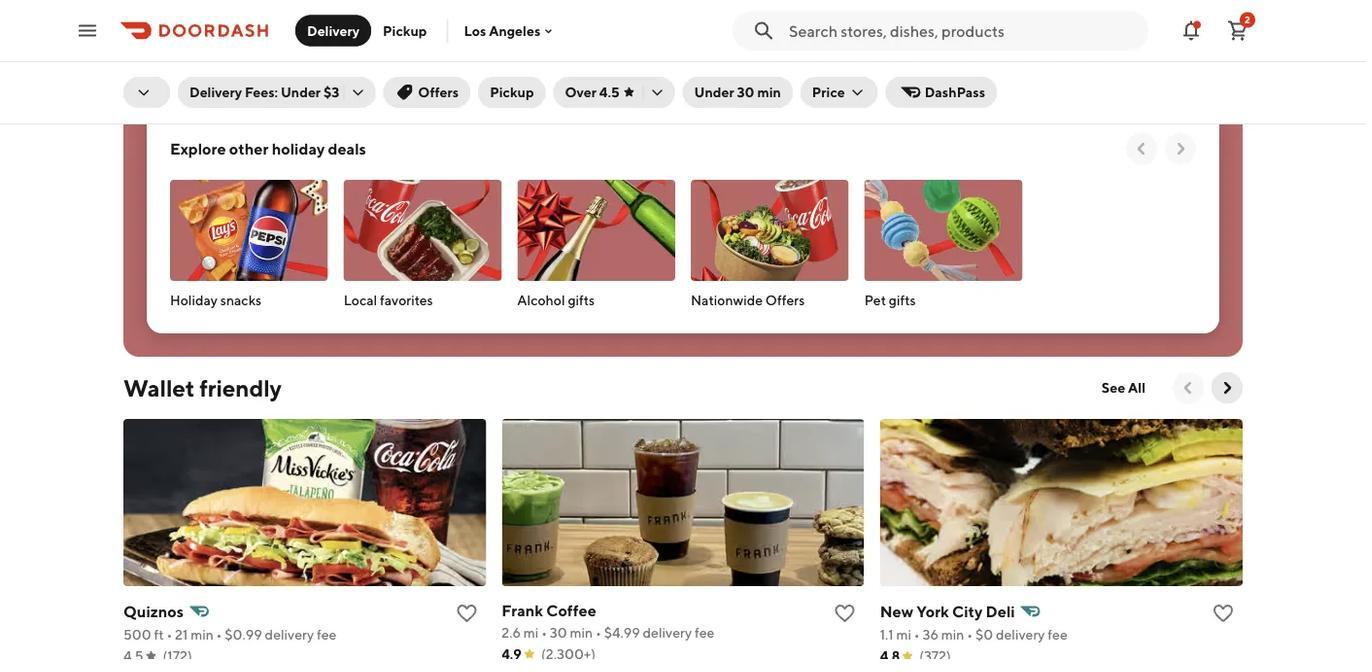 Task type: describe. For each thing, give the bounding box(es) containing it.
1.7
[[518, 59, 533, 75]]

fee inside frank coffee 2.6 mi • 30 min • $4.99 delivery fee
[[695, 625, 715, 641]]

over 4.5
[[565, 84, 620, 100]]

new
[[880, 602, 914, 621]]

• left 28
[[207, 59, 212, 75]]

alcohol gifts
[[518, 292, 595, 308]]

dashpass
[[925, 84, 986, 100]]

nationwide
[[691, 292, 763, 308]]

$​0 for new york city deli
[[976, 627, 994, 643]]

(34)
[[554, 80, 579, 96]]

see all link
[[1091, 372, 1158, 403]]

click to add this store to your saved list image for petco
[[471, 34, 494, 57]]

1 horizontal spatial offers
[[766, 292, 805, 308]]

previous button of carousel image
[[1133, 139, 1152, 158]]

fees:
[[245, 84, 278, 100]]

• right 21
[[216, 627, 222, 643]]

deli
[[986, 602, 1016, 621]]

all
[[1129, 380, 1146, 396]]

4.1
[[518, 80, 534, 96]]

1.2 mi • 28 min • $0.99 delivery fee
[[170, 59, 380, 75]]

30 inside button
[[737, 84, 755, 100]]

fee for quiznos
[[317, 627, 337, 643]]

min right the 61
[[926, 59, 949, 75]]

• down frank at the left bottom
[[542, 625, 547, 641]]

$​0 for edible
[[960, 59, 978, 75]]

$0.99 for quiznos
[[225, 627, 262, 643]]

1.2 for edible
[[865, 59, 881, 75]]

click to add this store to your saved list image for edible
[[818, 34, 842, 57]]

new york city deli
[[880, 602, 1016, 621]]

delivery for delivery fees: under $3
[[190, 84, 242, 100]]

1.1
[[880, 627, 894, 643]]

alcohol gifts link
[[518, 151, 676, 318]]

$0.99 for petco
[[268, 59, 305, 75]]

0 vertical spatial pickup button
[[371, 15, 439, 46]]

• left $4.99
[[596, 625, 602, 641]]

pet
[[865, 292, 887, 308]]

min right 21
[[191, 627, 214, 643]]

holiday snacks link
[[170, 151, 328, 318]]

0 vertical spatial pickup
[[383, 22, 427, 38]]

frank
[[502, 601, 543, 620]]

500 ft • 21 min • $0.99 delivery fee
[[123, 627, 337, 643]]

$3.99
[[615, 59, 651, 75]]

next button of carousel image
[[1171, 139, 1191, 158]]

nationwide offers link
[[691, 151, 849, 318]]

see all
[[1102, 380, 1146, 396]]

gifts for pet gifts
[[889, 292, 916, 308]]

favorites
[[380, 292, 433, 308]]

petco
[[170, 35, 213, 53]]

Store search: begin typing to search for stores available on DoorDash text field
[[789, 20, 1137, 41]]

(119)
[[210, 80, 238, 96]]

delivery fees: under $3
[[190, 84, 340, 100]]

$3
[[324, 84, 340, 100]]

500
[[123, 627, 151, 643]]

25
[[562, 59, 578, 75]]

1 horizontal spatial pickup
[[490, 84, 534, 100]]

other
[[229, 140, 269, 158]]

min inside frank coffee 2.6 mi • 30 min • $4.99 delivery fee
[[570, 625, 593, 641]]

mi for new york city deli
[[897, 627, 912, 643]]

quiznos
[[123, 602, 184, 621]]

mi for edible
[[884, 59, 899, 75]]

los angeles button
[[464, 23, 556, 39]]

edible
[[865, 35, 912, 53]]

fee for petco
[[360, 59, 380, 75]]

deals
[[328, 140, 366, 158]]

2
[[1245, 14, 1251, 25]]

1 items, open order cart image
[[1227, 19, 1250, 42]]

$4.99
[[604, 625, 640, 641]]

explore
[[170, 140, 226, 158]]

click to add this store to your saved list image for edible
[[1166, 34, 1189, 57]]

min right 36
[[942, 627, 965, 643]]

holiday
[[272, 140, 325, 158]]

explore other holiday deals
[[170, 140, 366, 158]]

york
[[917, 602, 950, 621]]

delivery for edible
[[981, 59, 1030, 75]]

• down city
[[968, 627, 973, 643]]

local
[[344, 292, 377, 308]]

delivery button
[[296, 15, 371, 46]]

gifts for alcohol gifts
[[568, 292, 595, 308]]

price
[[813, 84, 846, 100]]

frank coffee 2.6 mi • 30 min • $4.99 delivery fee
[[502, 601, 715, 641]]

• left the 61
[[902, 59, 907, 75]]

delivery for new york city deli
[[996, 627, 1046, 643]]

• left $3.99
[[607, 59, 612, 75]]



Task type: vqa. For each thing, say whether or not it's contained in the screenshot.
your
no



Task type: locate. For each thing, give the bounding box(es) containing it.
0 horizontal spatial pickup button
[[371, 15, 439, 46]]

city
[[953, 602, 983, 621]]

$0.99 up delivery fees: under $3
[[268, 59, 305, 75]]

min down coffee
[[570, 625, 593, 641]]

dashpass button
[[886, 77, 998, 108]]

click to add this store to your saved list image up price
[[818, 34, 842, 57]]

1 vertical spatial $0.99
[[225, 627, 262, 643]]

0 vertical spatial click to add this store to your saved list image
[[818, 34, 842, 57]]

30 left price
[[737, 84, 755, 100]]

click to add this store to your saved list image
[[818, 34, 842, 57], [834, 602, 857, 625]]

pickup button down 1.7 at the left top
[[478, 77, 546, 108]]

fee for edible
[[1032, 59, 1052, 75]]

under inside button
[[695, 84, 735, 100]]

click to add this store to your saved list image
[[471, 34, 494, 57], [1166, 34, 1189, 57], [455, 602, 479, 625], [1212, 602, 1236, 625]]

min right 25
[[581, 59, 604, 75]]

pickup button
[[371, 15, 439, 46], [478, 77, 546, 108]]

1 horizontal spatial gifts
[[889, 292, 916, 308]]

under 30 min
[[695, 84, 781, 100]]

click to add this store to your saved list image for new york city deli
[[1212, 602, 1236, 625]]

ft
[[154, 627, 164, 643]]

pickup button up offers button
[[371, 15, 439, 46]]

0 vertical spatial 30
[[737, 84, 755, 100]]

coffee
[[547, 601, 597, 620]]

mi for petco
[[189, 59, 204, 75]]

delivery up '$3' at the top left of page
[[307, 22, 360, 38]]

min inside magnolia bakery 1.7 mi • 25 min • $3.99 delivery fee
[[581, 59, 604, 75]]

snacks
[[220, 292, 262, 308]]

0 horizontal spatial delivery
[[190, 84, 242, 100]]

over
[[565, 84, 597, 100]]

1 horizontal spatial pickup button
[[478, 77, 546, 108]]

delivery for petco
[[308, 59, 357, 75]]

• left 36
[[915, 627, 920, 643]]

1.2 up "4.9"
[[170, 59, 186, 75]]

mi
[[189, 59, 204, 75], [536, 59, 551, 75], [884, 59, 899, 75], [524, 625, 539, 641], [897, 627, 912, 643]]

open menu image
[[76, 19, 99, 42]]

wallet friendly
[[123, 374, 282, 402]]

delivery for delivery
[[307, 22, 360, 38]]

magnolia bakery 1.7 mi • 25 min • $3.99 delivery fee
[[518, 35, 725, 75]]

under 30 min button
[[683, 77, 793, 108]]

friendly
[[199, 374, 282, 402]]

gifts right pet
[[889, 292, 916, 308]]

0 vertical spatial offers
[[418, 84, 459, 100]]

2.6
[[502, 625, 521, 641]]

previous button of carousel image
[[1179, 378, 1199, 398]]

over 4.5 button
[[554, 77, 675, 108]]

2 under from the left
[[695, 84, 735, 100]]

36
[[923, 627, 939, 643]]

fee
[[360, 59, 380, 75], [705, 59, 725, 75], [1032, 59, 1052, 75], [695, 625, 715, 641], [317, 627, 337, 643], [1048, 627, 1068, 643]]

under
[[281, 84, 321, 100], [695, 84, 735, 100]]

1 vertical spatial $​0
[[976, 627, 994, 643]]

0 vertical spatial $​0
[[960, 59, 978, 75]]

local favorites
[[344, 292, 433, 308]]

delivery inside frank coffee 2.6 mi • 30 min • $4.99 delivery fee
[[643, 625, 692, 641]]

offers right nationwide
[[766, 292, 805, 308]]

mi right 2.6
[[524, 625, 539, 641]]

click to add this store to your saved list image for quiznos
[[455, 602, 479, 625]]

price button
[[801, 77, 879, 108]]

2 1.2 from the left
[[865, 59, 881, 75]]

mi down the edible
[[884, 59, 899, 75]]

$​0
[[960, 59, 978, 75], [976, 627, 994, 643]]

offers left 4.1
[[418, 84, 459, 100]]

holiday snacks
[[170, 292, 262, 308]]

mi inside magnolia bakery 1.7 mi • 25 min • $3.99 delivery fee
[[536, 59, 551, 75]]

1 vertical spatial offers
[[766, 292, 805, 308]]

1.2
[[170, 59, 186, 75], [865, 59, 881, 75]]

1 vertical spatial pickup button
[[478, 77, 546, 108]]

4.5
[[600, 84, 620, 100]]

30 down coffee
[[550, 625, 568, 641]]

pet gifts link
[[865, 151, 1023, 318]]

fee for new york city deli
[[1048, 627, 1068, 643]]

pickup down 1.7 at the left top
[[490, 84, 534, 100]]

local favorites link
[[344, 151, 502, 318]]

1 gifts from the left
[[568, 292, 595, 308]]

0 horizontal spatial $0.99
[[225, 627, 262, 643]]

min inside button
[[758, 84, 781, 100]]

gifts
[[568, 292, 595, 308], [889, 292, 916, 308]]

los angeles
[[464, 23, 541, 39]]

1 horizontal spatial 30
[[737, 84, 755, 100]]

1 horizontal spatial under
[[695, 84, 735, 100]]

1 vertical spatial delivery
[[190, 84, 242, 100]]

$0.99
[[268, 59, 305, 75], [225, 627, 262, 643]]

1 horizontal spatial $0.99
[[268, 59, 305, 75]]

bakery
[[588, 35, 638, 53]]

1 horizontal spatial delivery
[[307, 22, 360, 38]]

next button of carousel image
[[1218, 378, 1238, 398]]

min right 28
[[234, 59, 257, 75]]

delivery
[[307, 22, 360, 38], [190, 84, 242, 100]]

holiday
[[170, 292, 218, 308]]

0 horizontal spatial 1.2
[[170, 59, 186, 75]]

30
[[737, 84, 755, 100], [550, 625, 568, 641]]

pickup
[[383, 22, 427, 38], [490, 84, 534, 100]]

30 inside frank coffee 2.6 mi • 30 min • $4.99 delivery fee
[[550, 625, 568, 641]]

gifts right the alcohol
[[568, 292, 595, 308]]

offers
[[418, 84, 459, 100], [766, 292, 805, 308]]

mi right 1.1
[[897, 627, 912, 643]]

wallet
[[123, 374, 195, 402]]

• up the fees:
[[259, 59, 265, 75]]

delivery inside button
[[307, 22, 360, 38]]

mi inside frank coffee 2.6 mi • 30 min • $4.99 delivery fee
[[524, 625, 539, 641]]

$​0 down deli
[[976, 627, 994, 643]]

• left 25
[[554, 59, 559, 75]]

0 vertical spatial $0.99
[[268, 59, 305, 75]]

0 horizontal spatial 30
[[550, 625, 568, 641]]

fee inside magnolia bakery 1.7 mi • 25 min • $3.99 delivery fee
[[705, 59, 725, 75]]

$0.99 right 21
[[225, 627, 262, 643]]

0 horizontal spatial under
[[281, 84, 321, 100]]

click to add this store to your saved list image left the new
[[834, 602, 857, 625]]

delivery for quiznos
[[265, 627, 314, 643]]

2 button
[[1219, 11, 1258, 50]]

• up "dashpass"
[[952, 59, 957, 75]]

wallet friendly link
[[123, 372, 282, 403]]

1 vertical spatial click to add this store to your saved list image
[[834, 602, 857, 625]]

0 horizontal spatial gifts
[[568, 292, 595, 308]]

0 horizontal spatial offers
[[418, 84, 459, 100]]

$​0 up "dashpass"
[[960, 59, 978, 75]]

offers inside button
[[418, 84, 459, 100]]

mi right 1.7 at the left top
[[536, 59, 551, 75]]

los
[[464, 23, 486, 39]]

0 horizontal spatial pickup
[[383, 22, 427, 38]]

2 gifts from the left
[[889, 292, 916, 308]]

delivery down 28
[[190, 84, 242, 100]]

0 vertical spatial delivery
[[307, 22, 360, 38]]

delivery inside magnolia bakery 1.7 mi • 25 min • $3.99 delivery fee
[[653, 59, 703, 75]]

•
[[207, 59, 212, 75], [259, 59, 265, 75], [554, 59, 559, 75], [607, 59, 612, 75], [902, 59, 907, 75], [952, 59, 957, 75], [542, 625, 547, 641], [596, 625, 602, 641], [167, 627, 172, 643], [216, 627, 222, 643], [915, 627, 920, 643], [968, 627, 973, 643]]

28
[[215, 59, 231, 75]]

pet gifts
[[865, 292, 916, 308]]

1.2 mi • 61 min • $​0 delivery fee
[[865, 59, 1052, 75]]

min
[[234, 59, 257, 75], [581, 59, 604, 75], [926, 59, 949, 75], [758, 84, 781, 100], [570, 625, 593, 641], [191, 627, 214, 643], [942, 627, 965, 643]]

click to add this store to your saved list image for new york city deli
[[834, 602, 857, 625]]

notification bell image
[[1180, 19, 1204, 42]]

21
[[175, 627, 188, 643]]

1.2 for petco
[[170, 59, 186, 75]]

• right ft
[[167, 627, 172, 643]]

nationwide offers
[[691, 292, 805, 308]]

angeles
[[489, 23, 541, 39]]

mi down petco
[[189, 59, 204, 75]]

delivery
[[308, 59, 357, 75], [653, 59, 703, 75], [981, 59, 1030, 75], [643, 625, 692, 641], [265, 627, 314, 643], [996, 627, 1046, 643]]

offers button
[[383, 77, 471, 108]]

1 horizontal spatial 1.2
[[865, 59, 881, 75]]

min left price
[[758, 84, 781, 100]]

1 vertical spatial 30
[[550, 625, 568, 641]]

pickup up offers button
[[383, 22, 427, 38]]

1 1.2 from the left
[[170, 59, 186, 75]]

1 under from the left
[[281, 84, 321, 100]]

alcohol
[[518, 292, 565, 308]]

1 vertical spatial pickup
[[490, 84, 534, 100]]

4.9
[[170, 80, 190, 96]]

61
[[910, 59, 923, 75]]

1.2 down the edible
[[865, 59, 881, 75]]

magnolia
[[518, 35, 585, 53]]

see
[[1102, 380, 1126, 396]]

1.1 mi • 36 min • $​0 delivery fee
[[880, 627, 1068, 643]]



